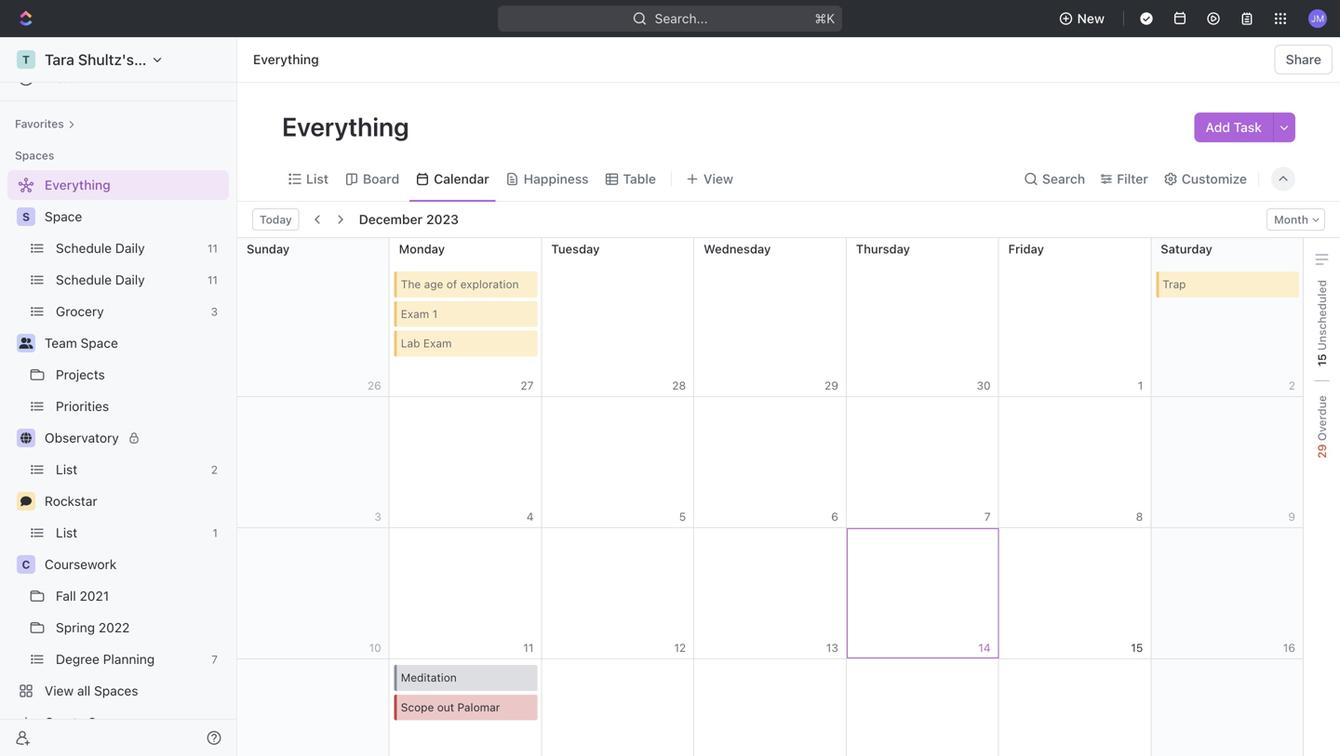 Task type: describe. For each thing, give the bounding box(es) containing it.
5
[[679, 511, 686, 524]]

13
[[827, 642, 839, 655]]

fall 2021
[[56, 589, 109, 604]]

14
[[979, 642, 991, 655]]

monday
[[399, 242, 445, 256]]

the age of exploration
[[401, 278, 519, 291]]

row containing meditation
[[237, 660, 1304, 757]]

c
[[22, 559, 30, 572]]

12
[[674, 642, 686, 655]]

team space
[[45, 336, 118, 351]]

view button
[[680, 166, 740, 192]]

tara shultz's workspace, , element
[[17, 50, 35, 69]]

list link for 2
[[56, 455, 204, 485]]

comment image
[[20, 496, 32, 507]]

2 schedule daily from the top
[[56, 272, 145, 288]]

0 vertical spatial list
[[306, 171, 329, 187]]

27
[[521, 379, 534, 392]]

grocery
[[56, 304, 104, 319]]

2 inside tree
[[211, 464, 218, 477]]

tara
[[45, 51, 74, 68]]

meditation
[[401, 672, 457, 685]]

filter
[[1117, 171, 1149, 187]]

scope
[[401, 701, 434, 714]]

sunday
[[247, 242, 290, 256]]

row containing the age of exploration
[[237, 238, 1304, 398]]

0 vertical spatial list link
[[303, 166, 329, 192]]

scope out palomar
[[401, 701, 500, 714]]

space for team
[[81, 336, 118, 351]]

out
[[437, 701, 455, 714]]

0 vertical spatial 1
[[433, 308, 438, 321]]

10
[[369, 642, 381, 655]]

everything for the rightmost everything 'link'
[[253, 52, 319, 67]]

spring
[[56, 621, 95, 636]]

wednesday
[[704, 242, 771, 256]]

0 vertical spatial 2
[[1289, 379, 1296, 392]]

0 vertical spatial 7
[[985, 511, 991, 524]]

filter button
[[1095, 166, 1154, 192]]

table
[[623, 171, 656, 187]]

jm
[[1312, 13, 1325, 24]]

1 vertical spatial exam
[[424, 337, 452, 350]]

tree inside the sidebar navigation
[[7, 170, 229, 738]]

0 horizontal spatial 29
[[825, 379, 839, 392]]

1 inside tree
[[213, 527, 218, 540]]

1 horizontal spatial 29
[[1316, 445, 1329, 459]]

more button
[[7, 63, 229, 93]]

2021
[[80, 589, 109, 604]]

8
[[1136, 511, 1144, 524]]

s
[[22, 210, 30, 223]]

favorites
[[15, 117, 64, 130]]

view all spaces
[[45, 684, 138, 699]]

16
[[1284, 642, 1296, 655]]

more
[[45, 70, 75, 86]]

the
[[401, 278, 421, 291]]

jm button
[[1303, 4, 1333, 34]]

friday
[[1009, 242, 1045, 256]]

1 vertical spatial 11
[[207, 274, 218, 287]]

table link
[[620, 166, 656, 192]]

exam 1
[[401, 308, 438, 321]]

everything for bottommost everything 'link'
[[45, 177, 111, 193]]

create
[[45, 716, 85, 731]]

2 schedule from the top
[[56, 272, 112, 288]]

share
[[1286, 52, 1322, 67]]

2022
[[99, 621, 130, 636]]

26
[[368, 379, 381, 392]]

projects link
[[56, 360, 225, 390]]

1 daily from the top
[[115, 241, 145, 256]]

view all spaces link
[[7, 677, 225, 707]]

thursday
[[856, 242, 910, 256]]

new button
[[1052, 4, 1116, 34]]

unscheduled
[[1316, 280, 1329, 354]]

overdue
[[1316, 396, 1329, 445]]

view button
[[680, 157, 740, 201]]

customize button
[[1158, 166, 1253, 192]]

spaces inside tree
[[94, 684, 138, 699]]

board
[[363, 171, 400, 187]]

⌘k
[[815, 11, 835, 26]]

fall 2021 link
[[56, 582, 225, 612]]

projects
[[56, 367, 105, 383]]

space, , element
[[17, 208, 35, 226]]

tuesday
[[552, 242, 600, 256]]

priorities
[[56, 399, 109, 414]]

4
[[527, 511, 534, 524]]

6
[[832, 511, 839, 524]]

palomar
[[458, 701, 500, 714]]

calendar
[[434, 171, 489, 187]]

age
[[424, 278, 444, 291]]

1 vertical spatial 1
[[1138, 379, 1144, 392]]

list for 2
[[56, 462, 77, 478]]

degree
[[56, 652, 100, 668]]

team
[[45, 336, 77, 351]]

coursework link
[[45, 550, 225, 580]]

3 inside tree
[[211, 305, 218, 318]]

observatory link
[[45, 424, 225, 453]]

new
[[1078, 11, 1105, 26]]

0 vertical spatial 11
[[207, 242, 218, 255]]



Task type: locate. For each thing, give the bounding box(es) containing it.
globe image
[[20, 433, 32, 444]]

priorities link
[[56, 392, 225, 422]]

2 daily from the top
[[115, 272, 145, 288]]

2 vertical spatial space
[[88, 716, 126, 731]]

exploration
[[460, 278, 519, 291]]

everything
[[253, 52, 319, 67], [282, 111, 415, 142], [45, 177, 111, 193]]

0 vertical spatial schedule
[[56, 241, 112, 256]]

0 vertical spatial view
[[704, 171, 734, 187]]

0 vertical spatial everything
[[253, 52, 319, 67]]

2 vertical spatial list link
[[56, 519, 205, 548]]

schedule down space link
[[56, 241, 112, 256]]

month button
[[1267, 209, 1326, 231]]

t
[[22, 53, 30, 66]]

list link left board link
[[303, 166, 329, 192]]

spaces
[[15, 149, 54, 162], [94, 684, 138, 699]]

0 horizontal spatial 15
[[1131, 642, 1144, 655]]

trap
[[1163, 278, 1187, 291]]

2 vertical spatial everything
[[45, 177, 111, 193]]

tara shultz's workspace
[[45, 51, 215, 68]]

4 row from the top
[[237, 660, 1304, 757]]

row
[[237, 238, 1304, 398], [237, 398, 1304, 529], [237, 529, 1304, 660], [237, 660, 1304, 757]]

1 schedule daily link from the top
[[56, 234, 200, 263]]

view
[[704, 171, 734, 187], [45, 684, 74, 699]]

schedule daily link up grocery link on the left top of page
[[56, 265, 200, 295]]

0 horizontal spatial everything link
[[7, 170, 225, 200]]

0 horizontal spatial 7
[[211, 654, 218, 667]]

exam down the
[[401, 308, 429, 321]]

space up projects on the left of the page
[[81, 336, 118, 351]]

list for 1
[[56, 526, 77, 541]]

coursework
[[45, 557, 117, 573]]

spaces up create space 'link'
[[94, 684, 138, 699]]

spring 2022 link
[[56, 614, 225, 643]]

space link
[[45, 202, 225, 232]]

1
[[433, 308, 438, 321], [1138, 379, 1144, 392], [213, 527, 218, 540]]

1 horizontal spatial 7
[[985, 511, 991, 524]]

space for create
[[88, 716, 126, 731]]

add task button
[[1195, 113, 1274, 142]]

3 inside row
[[374, 511, 381, 524]]

lab exam
[[401, 337, 452, 350]]

0 vertical spatial everything link
[[249, 48, 324, 71]]

happiness
[[524, 171, 589, 187]]

coursework, , element
[[17, 556, 35, 574]]

grid containing sunday
[[236, 238, 1304, 757]]

1 schedule from the top
[[56, 241, 112, 256]]

today
[[260, 213, 292, 226]]

0 vertical spatial schedule daily
[[56, 241, 145, 256]]

1 horizontal spatial spaces
[[94, 684, 138, 699]]

exam right the lab
[[424, 337, 452, 350]]

0 horizontal spatial 3
[[211, 305, 218, 318]]

daily
[[115, 241, 145, 256], [115, 272, 145, 288]]

month
[[1275, 213, 1309, 226]]

everything link
[[249, 48, 324, 71], [7, 170, 225, 200]]

1 vertical spatial daily
[[115, 272, 145, 288]]

create space
[[45, 716, 126, 731]]

0 vertical spatial exam
[[401, 308, 429, 321]]

view for view
[[704, 171, 734, 187]]

schedule daily down space link
[[56, 241, 145, 256]]

customize
[[1182, 171, 1248, 187]]

1 vertical spatial 3
[[374, 511, 381, 524]]

rockstar link
[[45, 487, 225, 517]]

0 vertical spatial 15
[[1316, 354, 1329, 367]]

row containing 3
[[237, 398, 1304, 529]]

1 vertical spatial list link
[[56, 455, 204, 485]]

0 vertical spatial schedule daily link
[[56, 234, 200, 263]]

list left board link
[[306, 171, 329, 187]]

daily down space link
[[115, 241, 145, 256]]

everything inside tree
[[45, 177, 111, 193]]

row containing 10
[[237, 529, 1304, 660]]

0 horizontal spatial 2
[[211, 464, 218, 477]]

1 horizontal spatial 1
[[433, 308, 438, 321]]

0 horizontal spatial 1
[[213, 527, 218, 540]]

30
[[977, 379, 991, 392]]

2 vertical spatial list
[[56, 526, 77, 541]]

1 vertical spatial everything
[[282, 111, 415, 142]]

2 vertical spatial 11
[[524, 642, 534, 655]]

0 vertical spatial daily
[[115, 241, 145, 256]]

board link
[[359, 166, 400, 192]]

lab
[[401, 337, 420, 350]]

daily up grocery link on the left top of page
[[115, 272, 145, 288]]

15 inside row
[[1131, 642, 1144, 655]]

list up rockstar
[[56, 462, 77, 478]]

shultz's
[[78, 51, 134, 68]]

of
[[447, 278, 457, 291]]

1 vertical spatial 2
[[211, 464, 218, 477]]

task
[[1234, 120, 1262, 135]]

degree planning link
[[56, 645, 204, 675]]

happiness link
[[520, 166, 589, 192]]

11
[[207, 242, 218, 255], [207, 274, 218, 287], [524, 642, 534, 655]]

3 row from the top
[[237, 529, 1304, 660]]

tree containing everything
[[7, 170, 229, 738]]

1 vertical spatial spaces
[[94, 684, 138, 699]]

view up wednesday
[[704, 171, 734, 187]]

9
[[1289, 511, 1296, 524]]

all
[[77, 684, 91, 699]]

1 vertical spatial schedule
[[56, 272, 112, 288]]

schedule daily link down space link
[[56, 234, 200, 263]]

1 schedule daily from the top
[[56, 241, 145, 256]]

list link
[[303, 166, 329, 192], [56, 455, 204, 485], [56, 519, 205, 548]]

spaces down favorites
[[15, 149, 54, 162]]

december 2023
[[359, 212, 459, 227]]

2 row from the top
[[237, 398, 1304, 529]]

schedule
[[56, 241, 112, 256], [56, 272, 112, 288]]

0 vertical spatial spaces
[[15, 149, 54, 162]]

favorites button
[[7, 113, 83, 135]]

1 vertical spatial schedule daily
[[56, 272, 145, 288]]

user group image
[[19, 338, 33, 349]]

3
[[211, 305, 218, 318], [374, 511, 381, 524]]

view for view all spaces
[[45, 684, 74, 699]]

1 vertical spatial 29
[[1316, 445, 1329, 459]]

schedule daily up "grocery"
[[56, 272, 145, 288]]

sidebar navigation
[[0, 37, 241, 757]]

1 horizontal spatial view
[[704, 171, 734, 187]]

observatory
[[45, 431, 119, 446]]

december
[[359, 212, 423, 227]]

search button
[[1019, 166, 1091, 192]]

1 vertical spatial space
[[81, 336, 118, 351]]

schedule daily link
[[56, 234, 200, 263], [56, 265, 200, 295]]

list down rockstar
[[56, 526, 77, 541]]

list link up coursework link
[[56, 519, 205, 548]]

1 row from the top
[[237, 238, 1304, 398]]

spring 2022
[[56, 621, 130, 636]]

1 vertical spatial view
[[45, 684, 74, 699]]

2 horizontal spatial 1
[[1138, 379, 1144, 392]]

calendar link
[[430, 166, 489, 192]]

2 vertical spatial 1
[[213, 527, 218, 540]]

view inside view all spaces link
[[45, 684, 74, 699]]

1 vertical spatial schedule daily link
[[56, 265, 200, 295]]

1 vertical spatial 15
[[1131, 642, 1144, 655]]

planning
[[103, 652, 155, 668]]

list link for 1
[[56, 519, 205, 548]]

list link up rockstar 'link' at bottom left
[[56, 455, 204, 485]]

2 schedule daily link from the top
[[56, 265, 200, 295]]

today button
[[252, 209, 299, 231]]

1 horizontal spatial everything link
[[249, 48, 324, 71]]

0 horizontal spatial view
[[45, 684, 74, 699]]

schedule up "grocery"
[[56, 272, 112, 288]]

view inside view button
[[704, 171, 734, 187]]

space right the s
[[45, 209, 82, 224]]

create space link
[[7, 709, 225, 738]]

1 horizontal spatial 3
[[374, 511, 381, 524]]

add
[[1206, 120, 1231, 135]]

1 horizontal spatial 15
[[1316, 354, 1329, 367]]

add task
[[1206, 120, 1262, 135]]

0 horizontal spatial spaces
[[15, 149, 54, 162]]

search...
[[655, 11, 708, 26]]

1 vertical spatial everything link
[[7, 170, 225, 200]]

7
[[985, 511, 991, 524], [211, 654, 218, 667]]

2023
[[426, 212, 459, 227]]

grid
[[236, 238, 1304, 757]]

tree
[[7, 170, 229, 738]]

28
[[672, 379, 686, 392]]

0 vertical spatial 29
[[825, 379, 839, 392]]

7 inside tree
[[211, 654, 218, 667]]

share button
[[1275, 45, 1333, 74]]

rockstar
[[45, 494, 97, 509]]

1 vertical spatial 7
[[211, 654, 218, 667]]

space down view all spaces link
[[88, 716, 126, 731]]

schedule daily
[[56, 241, 145, 256], [56, 272, 145, 288]]

grocery link
[[56, 297, 203, 327]]

0 vertical spatial 3
[[211, 305, 218, 318]]

team space link
[[45, 329, 225, 358]]

workspace
[[138, 51, 215, 68]]

space inside 'link'
[[88, 716, 126, 731]]

0 vertical spatial space
[[45, 209, 82, 224]]

view left all at the left bottom of the page
[[45, 684, 74, 699]]

degree planning
[[56, 652, 155, 668]]

1 horizontal spatial 2
[[1289, 379, 1296, 392]]

saturday
[[1161, 242, 1213, 256]]

1 vertical spatial list
[[56, 462, 77, 478]]



Task type: vqa. For each thing, say whether or not it's contained in the screenshot.


